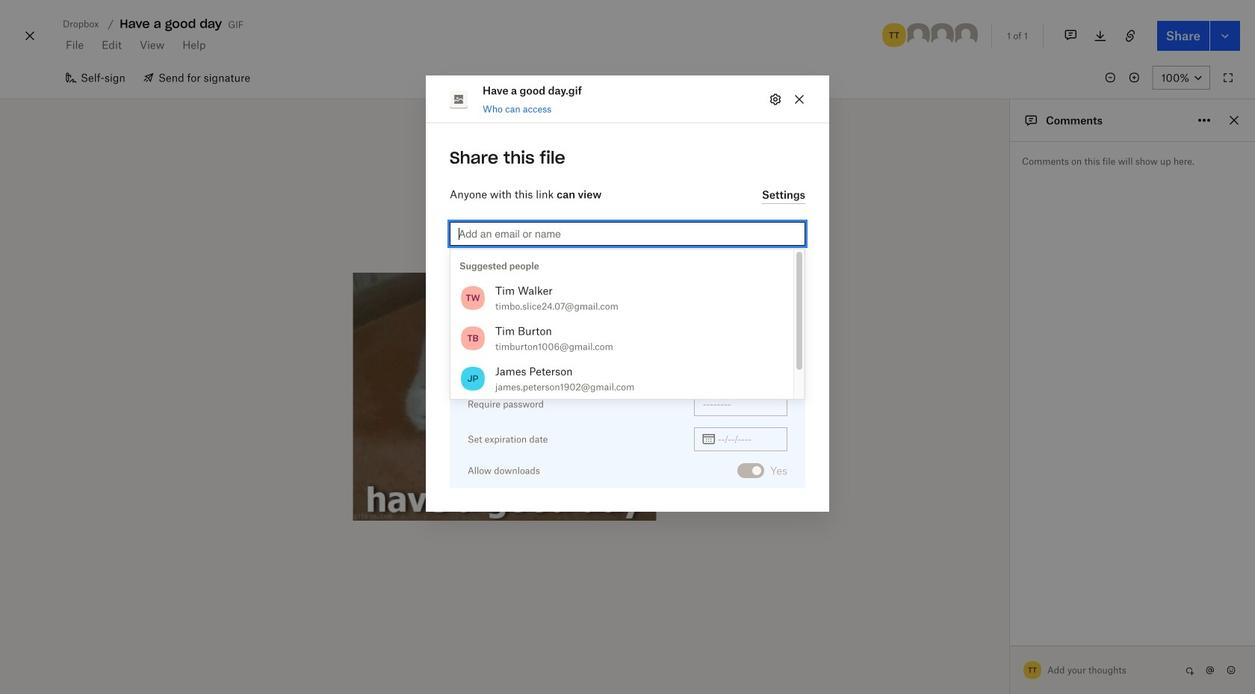 Task type: vqa. For each thing, say whether or not it's contained in the screenshot.
CLOSE Image
yes



Task type: describe. For each thing, give the bounding box(es) containing it.
tim burton image
[[929, 22, 956, 49]]

Add an email or name text field
[[459, 226, 797, 242]]

add your thoughts image
[[1048, 662, 1169, 679]]

terry turtle image
[[881, 22, 908, 49]]

Require password text field
[[703, 396, 779, 413]]

close right sidebar image
[[1226, 111, 1244, 129]]



Task type: locate. For each thing, give the bounding box(es) containing it.
jeremy miller image
[[905, 22, 932, 49]]

option
[[451, 278, 794, 318], [451, 318, 794, 359], [451, 359, 794, 399]]

2 option from the top
[[451, 318, 794, 359]]

1 option from the top
[[451, 278, 794, 318]]

have a good day.gif image
[[353, 273, 657, 521]]

Set expiration date text field
[[718, 431, 779, 448]]

close image
[[21, 24, 39, 48]]

timbo.slice24.07@gmail.com image
[[953, 22, 980, 49]]

sharing modal dialog
[[426, 75, 830, 632]]

3 option from the top
[[451, 359, 794, 399]]

Add your thoughts text field
[[1048, 659, 1181, 682]]



